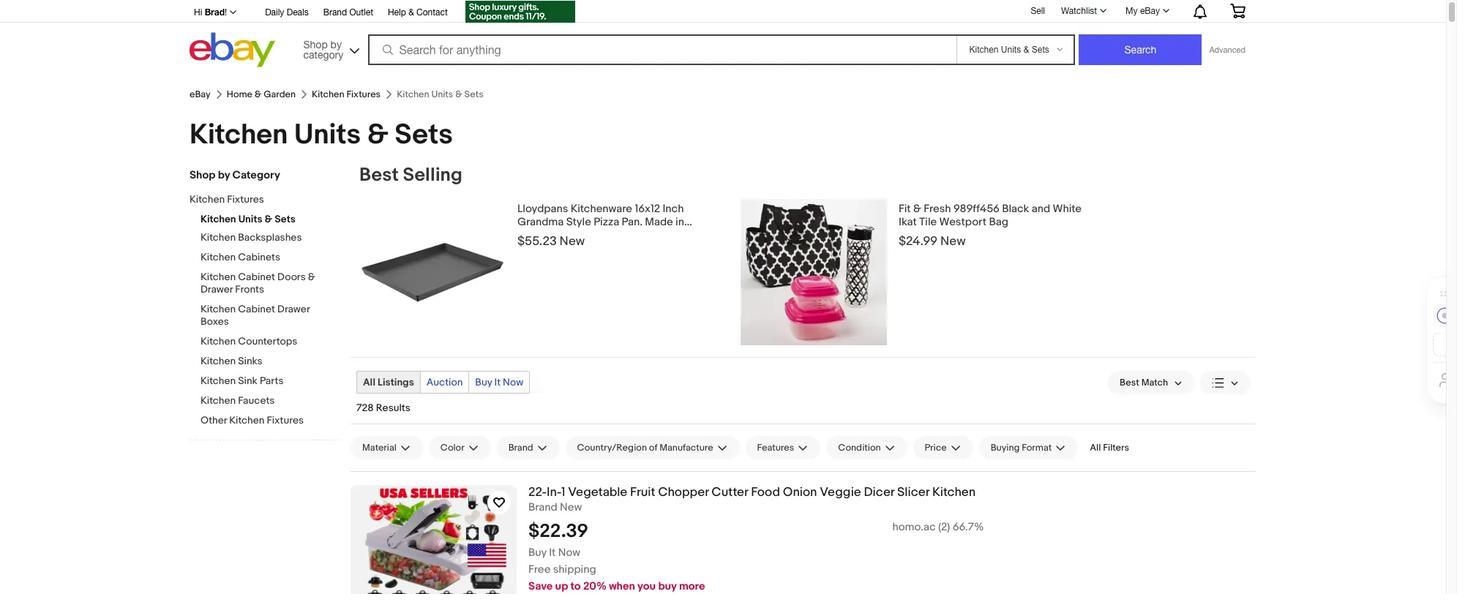 Task type: vqa. For each thing, say whether or not it's contained in the screenshot.
see all
no



Task type: locate. For each thing, give the bounding box(es) containing it.
cutter
[[712, 485, 748, 500]]

main content containing best selling
[[351, 164, 1257, 594]]

lloydpans kitchenware 16x12 inch grandma style pizza pan. made in the usa fits
[[517, 202, 684, 242]]

it up free
[[549, 546, 556, 560]]

usa
[[538, 228, 559, 242]]

1 vertical spatial best
[[1120, 377, 1139, 389]]

westport
[[939, 215, 987, 229]]

1 vertical spatial by
[[218, 168, 230, 182]]

other
[[201, 414, 227, 427]]

it inside $22.39 buy it now free shipping save up to 20% when you buy more
[[549, 546, 556, 560]]

1 horizontal spatial best
[[1120, 377, 1139, 389]]

0 vertical spatial ebay
[[1140, 6, 1160, 16]]

kitchen units & sets
[[190, 118, 453, 152]]

other kitchen fixtures link
[[201, 414, 340, 428]]

1 horizontal spatial buy
[[528, 546, 547, 560]]

new inside fit & fresh 989ff456 black and white ikat tile westport bag $24.99 new
[[940, 234, 966, 249]]

best inside dropdown button
[[1120, 377, 1139, 389]]

brand inside brand dropdown button
[[508, 442, 533, 454]]

& right home
[[255, 89, 261, 100]]

1 vertical spatial shop
[[190, 168, 215, 182]]

brand left outlet
[[323, 7, 347, 18]]

features button
[[745, 436, 821, 460]]

sets up backsplashes
[[275, 213, 296, 225]]

home
[[227, 89, 253, 100]]

1 vertical spatial units
[[238, 213, 262, 225]]

1 horizontal spatial all
[[1090, 442, 1101, 454]]

buy it now
[[475, 376, 524, 389]]

2 vertical spatial brand
[[528, 500, 557, 514]]

fixtures down kitchen faucets link
[[267, 414, 304, 427]]

homo.ac (2) 66.7%
[[893, 520, 984, 534]]

0 vertical spatial brand
[[323, 7, 347, 18]]

best match
[[1120, 377, 1168, 389]]

shop left "category"
[[190, 168, 215, 182]]

0 horizontal spatial best
[[359, 164, 399, 187]]

989ff456
[[954, 202, 1000, 216]]

shop inside the shop by category
[[303, 38, 328, 50]]

brand inside brand outlet 'link'
[[323, 7, 347, 18]]

all inside button
[[1090, 442, 1101, 454]]

kitchen backsplashes link
[[201, 231, 340, 245]]

all up 728
[[363, 376, 375, 389]]

0 horizontal spatial all
[[363, 376, 375, 389]]

1 horizontal spatial by
[[330, 38, 342, 50]]

buy right auction 'link'
[[475, 376, 492, 389]]

main content
[[351, 164, 1257, 594]]

0 horizontal spatial by
[[218, 168, 230, 182]]

doors
[[277, 271, 306, 283]]

728 results
[[356, 402, 410, 414]]

made
[[645, 215, 673, 229]]

homo.ac
[[893, 520, 936, 534]]

condition
[[838, 442, 881, 454]]

0 vertical spatial by
[[330, 38, 342, 50]]

0 vertical spatial fixtures
[[346, 89, 381, 100]]

kitchen faucets link
[[201, 394, 340, 408]]

0 horizontal spatial shop
[[190, 168, 215, 182]]

ebay left home
[[190, 89, 211, 100]]

1 vertical spatial it
[[549, 546, 556, 560]]

0 horizontal spatial it
[[494, 376, 501, 389]]

0 horizontal spatial ebay
[[190, 89, 211, 100]]

new
[[560, 234, 585, 249], [940, 234, 966, 249], [560, 500, 582, 514]]

more
[[679, 579, 705, 593]]

1 vertical spatial sets
[[275, 213, 296, 225]]

by inside the shop by category
[[330, 38, 342, 50]]

all filters
[[1090, 442, 1129, 454]]

all for all filters
[[1090, 442, 1101, 454]]

view: list view image
[[1212, 375, 1239, 390]]

0 vertical spatial sets
[[395, 118, 453, 152]]

units up backsplashes
[[238, 213, 262, 225]]

none submit inside shop by category banner
[[1079, 34, 1202, 65]]

1 vertical spatial all
[[1090, 442, 1101, 454]]

brand button
[[497, 436, 560, 460]]

shop
[[303, 38, 328, 50], [190, 168, 215, 182]]

home & garden link
[[227, 89, 296, 100]]

0 vertical spatial shop
[[303, 38, 328, 50]]

by for category
[[218, 168, 230, 182]]

0 horizontal spatial sets
[[275, 213, 296, 225]]

1 horizontal spatial fixtures
[[267, 414, 304, 427]]

1 horizontal spatial now
[[558, 546, 580, 560]]

cabinet down cabinets
[[238, 271, 275, 283]]

0 horizontal spatial fixtures
[[227, 193, 264, 206]]

0 vertical spatial best
[[359, 164, 399, 187]]

best for best match
[[1120, 377, 1139, 389]]

fronts
[[235, 283, 264, 296]]

by left "category"
[[218, 168, 230, 182]]

now up shipping
[[558, 546, 580, 560]]

onion
[[783, 485, 817, 500]]

fixtures down shop by category dropdown button
[[346, 89, 381, 100]]

brand down 22-
[[528, 500, 557, 514]]

1 horizontal spatial ebay
[[1140, 6, 1160, 16]]

cabinet down fronts
[[238, 303, 275, 315]]

0 vertical spatial all
[[363, 376, 375, 389]]

16x12
[[635, 202, 660, 216]]

it
[[494, 376, 501, 389], [549, 546, 556, 560]]

brand outlet
[[323, 7, 373, 18]]

kitchen fixtures link
[[312, 89, 381, 100], [190, 193, 329, 207]]

hi brad !
[[194, 7, 227, 18]]

best left selling
[[359, 164, 399, 187]]

my ebay link
[[1118, 2, 1176, 20]]

daily deals link
[[265, 5, 309, 21]]

fit & fresh 989ff456 black and white ikat tile westport bag $24.99 new
[[899, 202, 1082, 249]]

fresh
[[924, 202, 951, 216]]

shop by category
[[303, 38, 343, 60]]

new down 1
[[560, 500, 582, 514]]

fits
[[562, 228, 580, 242]]

1 vertical spatial now
[[558, 546, 580, 560]]

0 horizontal spatial now
[[503, 376, 524, 389]]

2 horizontal spatial fixtures
[[346, 89, 381, 100]]

0 vertical spatial units
[[294, 118, 361, 152]]

1 vertical spatial drawer
[[277, 303, 310, 315]]

& right fit
[[913, 202, 921, 216]]

it right auction 'link'
[[494, 376, 501, 389]]

shop down deals
[[303, 38, 328, 50]]

color
[[440, 442, 464, 454]]

drawer down doors
[[277, 303, 310, 315]]

1 vertical spatial cabinet
[[238, 303, 275, 315]]

kitchen fixtures link down "category"
[[190, 193, 329, 207]]

grandma
[[517, 215, 564, 229]]

home & garden
[[227, 89, 296, 100]]

ebay right my at top
[[1140, 6, 1160, 16]]

save
[[528, 579, 553, 593]]

1 horizontal spatial units
[[294, 118, 361, 152]]

1 vertical spatial buy
[[528, 546, 547, 560]]

kitchen fixtures link down the 'category'
[[312, 89, 381, 100]]

1 vertical spatial fixtures
[[227, 193, 264, 206]]

0 vertical spatial cabinet
[[238, 271, 275, 283]]

buy
[[475, 376, 492, 389], [528, 546, 547, 560]]

(2)
[[938, 520, 950, 534]]

22-
[[528, 485, 547, 500]]

now
[[503, 376, 524, 389], [558, 546, 580, 560]]

$22.39
[[528, 520, 588, 543]]

new down westport
[[940, 234, 966, 249]]

None submit
[[1079, 34, 1202, 65]]

buy up free
[[528, 546, 547, 560]]

advanced link
[[1202, 35, 1253, 64]]

advanced
[[1209, 45, 1246, 54]]

style
[[566, 215, 591, 229]]

now up brand dropdown button
[[503, 376, 524, 389]]

food
[[751, 485, 780, 500]]

units down kitchen fixtures at the top left of page
[[294, 118, 361, 152]]

fixtures for kitchen fixtures
[[346, 89, 381, 100]]

& inside fit & fresh 989ff456 black and white ikat tile westport bag $24.99 new
[[913, 202, 921, 216]]

0 horizontal spatial units
[[238, 213, 262, 225]]

by down brand outlet 'link'
[[330, 38, 342, 50]]

pan.
[[622, 215, 643, 229]]

1 vertical spatial ebay
[[190, 89, 211, 100]]

kitchen fixtures kitchen units & sets kitchen backsplashes kitchen cabinets kitchen cabinet doors & drawer fronts kitchen cabinet drawer boxes kitchen countertops kitchen sinks kitchen sink parts kitchen faucets other kitchen fixtures
[[190, 193, 315, 427]]

0 vertical spatial buy
[[475, 376, 492, 389]]

1 vertical spatial brand
[[508, 442, 533, 454]]

& right help
[[408, 7, 414, 18]]

cabinet
[[238, 271, 275, 283], [238, 303, 275, 315]]

fixtures down "category"
[[227, 193, 264, 206]]

best for best selling
[[359, 164, 399, 187]]

shop for shop by category
[[303, 38, 328, 50]]

1 horizontal spatial shop
[[303, 38, 328, 50]]

22-in-1 vegetable fruit chopper cutter food onion veggie dicer slicer kitchen image
[[351, 485, 517, 594]]

brand for brand outlet
[[323, 7, 347, 18]]

drawer up boxes
[[201, 283, 233, 296]]

0 horizontal spatial drawer
[[201, 283, 233, 296]]

brand
[[323, 7, 347, 18], [508, 442, 533, 454], [528, 500, 557, 514]]

brand up 22-
[[508, 442, 533, 454]]

buying format
[[991, 442, 1052, 454]]

sell
[[1031, 6, 1045, 16]]

0 horizontal spatial buy
[[475, 376, 492, 389]]

all filters button
[[1084, 436, 1135, 460]]

&
[[408, 7, 414, 18], [255, 89, 261, 100], [367, 118, 388, 152], [913, 202, 921, 216], [265, 213, 272, 225], [308, 271, 315, 283]]

0 vertical spatial it
[[494, 376, 501, 389]]

kitchen fixtures
[[312, 89, 381, 100]]

buying format button
[[979, 436, 1078, 460]]

all for all listings
[[363, 376, 375, 389]]

hi
[[194, 7, 202, 18]]

1 horizontal spatial it
[[549, 546, 556, 560]]

best left match
[[1120, 377, 1139, 389]]

lloydpans kitchenware 16x12 inch grandma style pizza pan. made in the usa fits image
[[359, 240, 506, 304]]

all left filters
[[1090, 442, 1101, 454]]

buy inside $22.39 buy it now free shipping save up to 20% when you buy more
[[528, 546, 547, 560]]

now inside $22.39 buy it now free shipping save up to 20% when you buy more
[[558, 546, 580, 560]]

kitchen sinks link
[[201, 355, 340, 369]]

sets up selling
[[395, 118, 453, 152]]

free
[[528, 563, 551, 577]]

black
[[1002, 202, 1029, 216]]

fit
[[899, 202, 911, 216]]

help
[[388, 7, 406, 18]]



Task type: describe. For each thing, give the bounding box(es) containing it.
lloydpans kitchenware 16x12 inch grandma style pizza pan. made in the usa fits link
[[517, 199, 700, 242]]

cabinets
[[238, 251, 280, 263]]

shipping
[[553, 563, 596, 577]]

tile
[[919, 215, 937, 229]]

countertops
[[238, 335, 297, 348]]

contact
[[416, 7, 448, 18]]

backsplashes
[[238, 231, 302, 244]]

to
[[571, 579, 581, 593]]

kitchen inside 22-in-1 vegetable fruit chopper cutter food onion veggie dicer slicer kitchen brand new
[[932, 485, 976, 500]]

& down kitchen fixtures at the top left of page
[[367, 118, 388, 152]]

brad
[[205, 7, 225, 18]]

1 horizontal spatial drawer
[[277, 303, 310, 315]]

0 vertical spatial now
[[503, 376, 524, 389]]

chopper
[[658, 485, 709, 500]]

faucets
[[238, 394, 275, 407]]

my ebay
[[1126, 6, 1160, 16]]

ikat
[[899, 215, 917, 229]]

brand inside 22-in-1 vegetable fruit chopper cutter food onion veggie dicer slicer kitchen brand new
[[528, 500, 557, 514]]

1 horizontal spatial sets
[[395, 118, 453, 152]]

new down style
[[560, 234, 585, 249]]

kitchen cabinet doors & drawer fronts link
[[201, 271, 340, 297]]

fruit
[[630, 485, 655, 500]]

condition button
[[826, 436, 907, 460]]

brand for brand
[[508, 442, 533, 454]]

22-in-1 vegetable fruit chopper cutter food onion veggie dicer slicer kitchen brand new
[[528, 485, 976, 514]]

kitchen sink parts link
[[201, 375, 340, 389]]

$22.39 buy it now free shipping save up to 20% when you buy more
[[528, 520, 705, 593]]

format
[[1022, 442, 1052, 454]]

best match button
[[1108, 371, 1194, 394]]

deals
[[287, 7, 309, 18]]

watchlist link
[[1053, 2, 1113, 20]]

2 cabinet from the top
[[238, 303, 275, 315]]

buying
[[991, 442, 1020, 454]]

sets inside the kitchen fixtures kitchen units & sets kitchen backsplashes kitchen cabinets kitchen cabinet doors & drawer fronts kitchen cabinet drawer boxes kitchen countertops kitchen sinks kitchen sink parts kitchen faucets other kitchen fixtures
[[275, 213, 296, 225]]

lloydpans
[[517, 202, 568, 216]]

garden
[[264, 89, 296, 100]]

$55.23 new
[[517, 234, 585, 249]]

price button
[[913, 436, 973, 460]]

get the coupon image
[[465, 1, 575, 23]]

new inside 22-in-1 vegetable fruit chopper cutter food onion veggie dicer slicer kitchen brand new
[[560, 500, 582, 514]]

daily deals
[[265, 7, 309, 18]]

help & contact
[[388, 7, 448, 18]]

1 vertical spatial kitchen fixtures link
[[190, 193, 329, 207]]

ebay inside account navigation
[[1140, 6, 1160, 16]]

color button
[[429, 436, 491, 460]]

in-
[[547, 485, 561, 500]]

shop by category button
[[297, 33, 363, 64]]

inch
[[663, 202, 684, 216]]

bag
[[989, 215, 1008, 229]]

$24.99
[[899, 234, 938, 249]]

category
[[303, 49, 343, 60]]

kitchen countertops link
[[201, 335, 340, 349]]

kitchen cabinet drawer boxes link
[[201, 303, 340, 329]]

your shopping cart image
[[1230, 4, 1246, 18]]

fixtures for kitchen fixtures kitchen units & sets kitchen backsplashes kitchen cabinets kitchen cabinet doors & drawer fronts kitchen cabinet drawer boxes kitchen countertops kitchen sinks kitchen sink parts kitchen faucets other kitchen fixtures
[[227, 193, 264, 206]]

results
[[376, 402, 410, 414]]

best selling
[[359, 164, 462, 187]]

material
[[362, 442, 397, 454]]

Search for anything text field
[[370, 36, 954, 64]]

daily
[[265, 7, 284, 18]]

manufacture
[[660, 442, 713, 454]]

account navigation
[[186, 0, 1257, 25]]

shop by category banner
[[186, 0, 1257, 71]]

white
[[1053, 202, 1082, 216]]

all listings
[[363, 376, 414, 389]]

up
[[555, 579, 568, 593]]

in
[[676, 215, 684, 229]]

66.7%
[[953, 520, 984, 534]]

my
[[1126, 6, 1138, 16]]

fit & fresh 989ff456 black and white ikat tile westport bag image
[[741, 199, 887, 345]]

& up backsplashes
[[265, 213, 272, 225]]

shop for shop by category
[[190, 168, 215, 182]]

auction
[[427, 376, 463, 389]]

the
[[517, 228, 536, 242]]

0 vertical spatial kitchen fixtures link
[[312, 89, 381, 100]]

sink
[[238, 375, 258, 387]]

& inside account navigation
[[408, 7, 414, 18]]

20%
[[583, 579, 607, 593]]

1 cabinet from the top
[[238, 271, 275, 283]]

by for category
[[330, 38, 342, 50]]

help & contact link
[[388, 5, 448, 21]]

$55.23
[[517, 234, 557, 249]]

2 vertical spatial fixtures
[[267, 414, 304, 427]]

0 vertical spatial drawer
[[201, 283, 233, 296]]

kitchenware
[[571, 202, 632, 216]]

filters
[[1103, 442, 1129, 454]]

features
[[757, 442, 794, 454]]

& right doors
[[308, 271, 315, 283]]

kitchen cabinets link
[[201, 251, 340, 265]]

units inside the kitchen fixtures kitchen units & sets kitchen backsplashes kitchen cabinets kitchen cabinet doors & drawer fronts kitchen cabinet drawer boxes kitchen countertops kitchen sinks kitchen sink parts kitchen faucets other kitchen fixtures
[[238, 213, 262, 225]]

price
[[925, 442, 947, 454]]

material button
[[351, 436, 423, 460]]

sell link
[[1024, 6, 1052, 16]]

auction link
[[421, 372, 469, 393]]

and
[[1032, 202, 1050, 216]]

of
[[649, 442, 657, 454]]

country/region of manufacture
[[577, 442, 713, 454]]

ebay link
[[190, 89, 211, 100]]

pizza
[[594, 215, 619, 229]]



